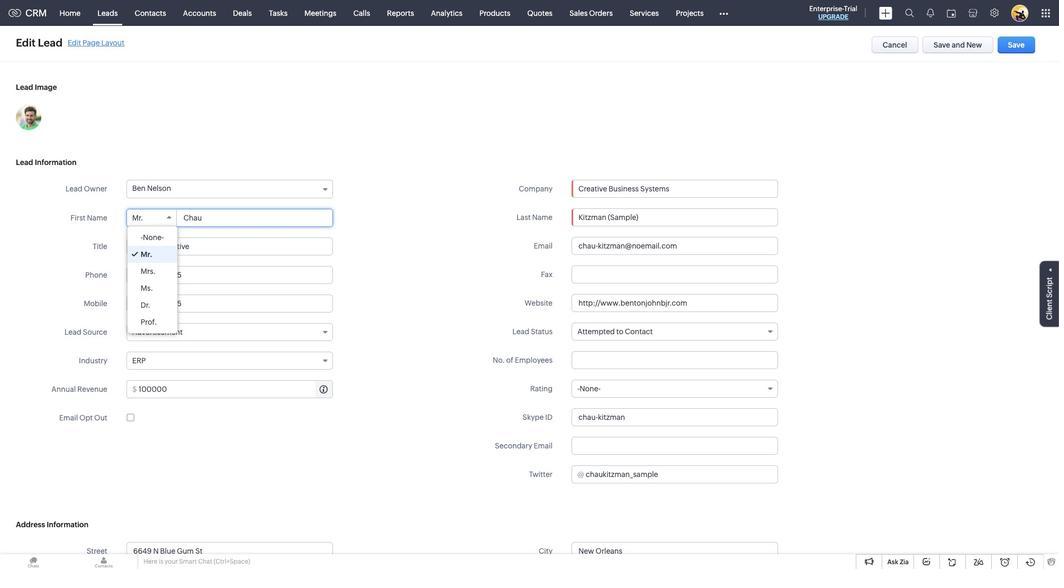 Task type: describe. For each thing, give the bounding box(es) containing it.
sales orders link
[[561, 0, 621, 26]]

company
[[519, 185, 553, 193]]

Mr. field
[[127, 210, 177, 227]]

address information
[[16, 521, 88, 529]]

owner
[[84, 185, 107, 193]]

contacts link
[[126, 0, 175, 26]]

(ctrl+space)
[[214, 558, 250, 566]]

dr. option
[[127, 297, 177, 314]]

quotes link
[[519, 0, 561, 26]]

script
[[1045, 277, 1054, 298]]

quotes
[[527, 9, 553, 17]]

phone
[[85, 271, 107, 279]]

crm
[[25, 7, 47, 19]]

lead owner
[[66, 185, 107, 193]]

mr. inside mr. field
[[132, 214, 143, 222]]

last name
[[517, 213, 553, 222]]

services link
[[621, 0, 667, 26]]

no. of employees
[[493, 356, 553, 365]]

leads
[[97, 9, 118, 17]]

calendar image
[[947, 9, 956, 17]]

$
[[132, 385, 137, 394]]

meetings link
[[296, 0, 345, 26]]

-none- inside option
[[141, 233, 164, 242]]

rating
[[530, 385, 553, 393]]

products link
[[471, 0, 519, 26]]

lead image
[[16, 83, 57, 92]]

skype id
[[523, 413, 553, 422]]

industry
[[79, 357, 107, 365]]

prof. option
[[127, 314, 177, 331]]

ben nelson
[[132, 184, 171, 193]]

@
[[577, 471, 584, 479]]

mobile
[[84, 300, 107, 308]]

first
[[71, 214, 85, 222]]

smart
[[179, 558, 197, 566]]

lead for lead source
[[64, 328, 81, 337]]

signals image
[[927, 8, 934, 17]]

client
[[1045, 300, 1054, 320]]

mr. inside mr. option
[[141, 250, 152, 259]]

new
[[966, 41, 982, 49]]

id
[[545, 413, 553, 422]]

Other Modules field
[[712, 4, 735, 21]]

deals
[[233, 9, 252, 17]]

accounts
[[183, 9, 216, 17]]

website
[[525, 299, 553, 308]]

search element
[[899, 0, 920, 26]]

leads link
[[89, 0, 126, 26]]

email for email opt out
[[59, 414, 78, 422]]

status
[[531, 328, 553, 336]]

image image
[[16, 105, 41, 130]]

Attempted to Contact field
[[572, 323, 778, 341]]

title
[[93, 242, 107, 251]]

cancel button
[[872, 37, 918, 53]]

information for address information
[[47, 521, 88, 529]]

email opt out
[[59, 414, 107, 422]]

save and new button
[[923, 37, 993, 53]]

-none- inside field
[[577, 385, 601, 393]]

edit inside edit lead edit page layout
[[68, 38, 81, 47]]

address
[[16, 521, 45, 529]]

dr.
[[141, 301, 150, 310]]

orders
[[589, 9, 613, 17]]

lead for lead owner
[[66, 185, 82, 193]]

twitter
[[529, 471, 553, 479]]

ERP field
[[126, 352, 333, 370]]

layout
[[101, 38, 124, 47]]

reports
[[387, 9, 414, 17]]

city
[[539, 547, 553, 556]]

zia
[[900, 559, 909, 566]]

image
[[35, 83, 57, 92]]

reports link
[[379, 0, 423, 26]]

name for last name
[[532, 213, 553, 222]]

sales
[[570, 9, 588, 17]]

-None- field
[[572, 380, 778, 398]]

sales orders
[[570, 9, 613, 17]]

save for save
[[1008, 41, 1025, 49]]

save button
[[998, 37, 1035, 53]]

lead source
[[64, 328, 107, 337]]

ask
[[887, 559, 898, 566]]

ask zia
[[887, 559, 909, 566]]

- inside field
[[577, 385, 580, 393]]

calls
[[353, 9, 370, 17]]

skype
[[523, 413, 544, 422]]

accounts link
[[175, 0, 225, 26]]

here
[[143, 558, 157, 566]]

first name
[[71, 214, 107, 222]]

save and new
[[934, 41, 982, 49]]

chats image
[[0, 555, 67, 570]]

create menu image
[[879, 7, 892, 19]]



Task type: locate. For each thing, give the bounding box(es) containing it.
edit page layout link
[[68, 38, 124, 47]]

fax
[[541, 270, 553, 279]]

ben
[[132, 184, 146, 193]]

none- inside field
[[580, 385, 601, 393]]

lead left owner
[[66, 185, 82, 193]]

Advertisement field
[[126, 323, 333, 341]]

lead for lead image
[[16, 83, 33, 92]]

contact
[[625, 328, 653, 336]]

secondary
[[495, 442, 532, 450]]

list box containing -none-
[[127, 227, 177, 333]]

mr. up -none- option
[[132, 214, 143, 222]]

- right 'rating' at the bottom right
[[577, 385, 580, 393]]

information up "lead owner"
[[35, 158, 76, 167]]

information for lead information
[[35, 158, 76, 167]]

- up mr. option
[[141, 233, 143, 242]]

mrs.
[[141, 267, 156, 276]]

lead left status
[[512, 328, 529, 336]]

0 horizontal spatial save
[[934, 41, 950, 49]]

nelson
[[147, 184, 171, 193]]

analytics
[[431, 9, 463, 17]]

none- up mr. option
[[143, 233, 164, 242]]

1 vertical spatial email
[[59, 414, 78, 422]]

street
[[87, 547, 107, 556]]

None text field
[[572, 209, 778, 227], [572, 237, 778, 255], [126, 238, 333, 256], [126, 266, 333, 284], [126, 295, 333, 313], [572, 409, 778, 427], [572, 437, 778, 455], [126, 543, 333, 561], [572, 209, 778, 227], [572, 237, 778, 255], [126, 238, 333, 256], [126, 266, 333, 284], [126, 295, 333, 313], [572, 409, 778, 427], [572, 437, 778, 455], [126, 543, 333, 561]]

- inside option
[[141, 233, 143, 242]]

lead down image
[[16, 158, 33, 167]]

contacts image
[[70, 555, 137, 570]]

and
[[952, 41, 965, 49]]

is
[[159, 558, 163, 566]]

calls link
[[345, 0, 379, 26]]

1 save from the left
[[934, 41, 950, 49]]

home link
[[51, 0, 89, 26]]

0 horizontal spatial -none-
[[141, 233, 164, 242]]

1 vertical spatial -
[[577, 385, 580, 393]]

0 horizontal spatial edit
[[16, 37, 36, 49]]

mr.
[[132, 214, 143, 222], [141, 250, 152, 259]]

2 save from the left
[[1008, 41, 1025, 49]]

out
[[94, 414, 107, 422]]

save inside button
[[934, 41, 950, 49]]

lead for lead information
[[16, 158, 33, 167]]

tasks link
[[260, 0, 296, 26]]

mr. option
[[127, 246, 177, 263]]

1 horizontal spatial -
[[577, 385, 580, 393]]

projects link
[[667, 0, 712, 26]]

lead information
[[16, 158, 76, 167]]

ms. option
[[127, 280, 177, 297]]

edit lead edit page layout
[[16, 37, 124, 49]]

signals element
[[920, 0, 941, 26]]

search image
[[905, 8, 914, 17]]

0 vertical spatial -none-
[[141, 233, 164, 242]]

your
[[165, 558, 178, 566]]

upgrade
[[818, 13, 849, 21]]

no.
[[493, 356, 505, 365]]

0 vertical spatial -
[[141, 233, 143, 242]]

1 vertical spatial mr.
[[141, 250, 152, 259]]

lead for lead status
[[512, 328, 529, 336]]

name right last
[[532, 213, 553, 222]]

1 horizontal spatial edit
[[68, 38, 81, 47]]

opt
[[79, 414, 93, 422]]

lead
[[38, 37, 63, 49], [16, 83, 33, 92], [16, 158, 33, 167], [66, 185, 82, 193], [512, 328, 529, 336], [64, 328, 81, 337]]

meetings
[[305, 9, 336, 17]]

save inside button
[[1008, 41, 1025, 49]]

analytics link
[[423, 0, 471, 26]]

create menu element
[[873, 0, 899, 26]]

1 horizontal spatial -none-
[[577, 385, 601, 393]]

cancel
[[883, 41, 907, 49]]

-none- option
[[127, 229, 177, 246]]

1 vertical spatial information
[[47, 521, 88, 529]]

email left opt
[[59, 414, 78, 422]]

to
[[616, 328, 623, 336]]

1 horizontal spatial none-
[[580, 385, 601, 393]]

save left and
[[934, 41, 950, 49]]

attempted to contact
[[577, 328, 653, 336]]

-
[[141, 233, 143, 242], [577, 385, 580, 393]]

deals link
[[225, 0, 260, 26]]

profile image
[[1011, 4, 1028, 21]]

0 vertical spatial email
[[534, 242, 553, 250]]

None text field
[[572, 180, 778, 197], [177, 210, 332, 227], [572, 266, 778, 284], [572, 294, 778, 312], [572, 351, 778, 369], [138, 381, 332, 398], [586, 466, 778, 483], [572, 543, 778, 561], [572, 180, 778, 197], [177, 210, 332, 227], [572, 266, 778, 284], [572, 294, 778, 312], [572, 351, 778, 369], [138, 381, 332, 398], [586, 466, 778, 483], [572, 543, 778, 561]]

email up the twitter
[[534, 442, 553, 450]]

list box
[[127, 227, 177, 333]]

lead left source
[[64, 328, 81, 337]]

1 vertical spatial none-
[[580, 385, 601, 393]]

services
[[630, 9, 659, 17]]

edit left page
[[68, 38, 81, 47]]

products
[[479, 9, 510, 17]]

erp
[[132, 357, 146, 365]]

1 vertical spatial -none-
[[577, 385, 601, 393]]

0 horizontal spatial -
[[141, 233, 143, 242]]

crm link
[[8, 7, 47, 19]]

1 horizontal spatial name
[[532, 213, 553, 222]]

none-
[[143, 233, 164, 242], [580, 385, 601, 393]]

lead status
[[512, 328, 553, 336]]

0 horizontal spatial name
[[87, 214, 107, 222]]

-none- right 'rating' at the bottom right
[[577, 385, 601, 393]]

name for first name
[[87, 214, 107, 222]]

ms.
[[141, 284, 153, 293]]

none- right 'rating' at the bottom right
[[580, 385, 601, 393]]

mr. up mrs.
[[141, 250, 152, 259]]

edit
[[16, 37, 36, 49], [68, 38, 81, 47]]

0 vertical spatial mr.
[[132, 214, 143, 222]]

annual revenue
[[51, 385, 107, 394]]

save down profile icon on the right of the page
[[1008, 41, 1025, 49]]

information right address
[[47, 521, 88, 529]]

revenue
[[77, 385, 107, 394]]

lead left image
[[16, 83, 33, 92]]

advertisement
[[132, 328, 183, 337]]

home
[[60, 9, 81, 17]]

-none- up mr. option
[[141, 233, 164, 242]]

profile element
[[1005, 0, 1035, 26]]

secondary email
[[495, 442, 553, 450]]

0 horizontal spatial none-
[[143, 233, 164, 242]]

name right first
[[87, 214, 107, 222]]

information
[[35, 158, 76, 167], [47, 521, 88, 529]]

0 vertical spatial information
[[35, 158, 76, 167]]

name
[[532, 213, 553, 222], [87, 214, 107, 222]]

prof.
[[141, 318, 157, 327]]

page
[[83, 38, 100, 47]]

2 vertical spatial email
[[534, 442, 553, 450]]

none- inside option
[[143, 233, 164, 242]]

enterprise-trial upgrade
[[809, 5, 857, 21]]

projects
[[676, 9, 704, 17]]

lead down crm
[[38, 37, 63, 49]]

None field
[[572, 180, 778, 197]]

email for email
[[534, 242, 553, 250]]

save for save and new
[[934, 41, 950, 49]]

chat
[[198, 558, 212, 566]]

trial
[[844, 5, 857, 13]]

1 horizontal spatial save
[[1008, 41, 1025, 49]]

employees
[[515, 356, 553, 365]]

mrs. option
[[127, 263, 177, 280]]

0 vertical spatial none-
[[143, 233, 164, 242]]

of
[[506, 356, 513, 365]]

last
[[517, 213, 531, 222]]

here is your smart chat (ctrl+space)
[[143, 558, 250, 566]]

source
[[83, 328, 107, 337]]

edit down 'crm' link
[[16, 37, 36, 49]]

attempted
[[577, 328, 615, 336]]

email up fax
[[534, 242, 553, 250]]



Task type: vqa. For each thing, say whether or not it's contained in the screenshot.
Call
no



